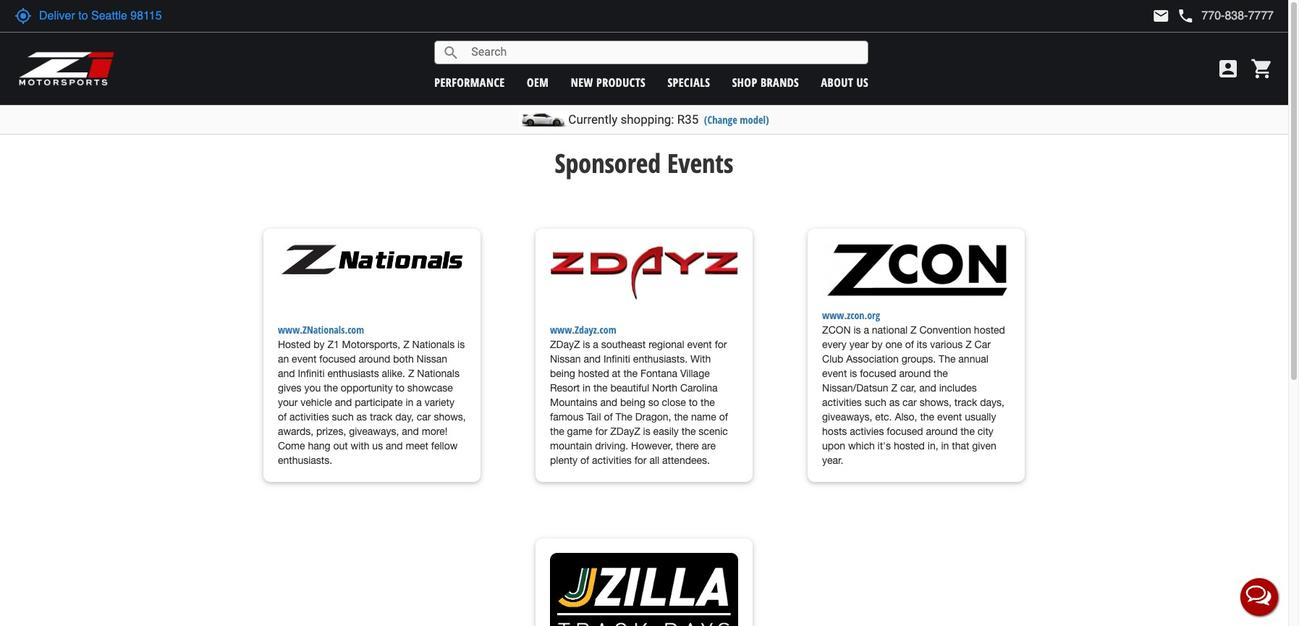 Task type: describe. For each thing, give the bounding box(es) containing it.
north
[[652, 382, 678, 394]]

convention
[[920, 324, 971, 336]]

in inside www.znationals.com hosted by z1 motorsports, z nationals is an event focused around both nissan and infiniti enthusiasts alike. z nationals gives you the opportunity to showcase your vehicle           and participate in a variety of activities such as track day, car shows, awards, prizes, giveaways, and more! come hang out with us and meet fellow enthusiasts.
[[406, 397, 414, 408]]

shop brands
[[732, 74, 799, 90]]

various
[[930, 339, 963, 350]]

www.zcon.org link
[[822, 308, 880, 323]]

that
[[952, 440, 970, 452]]

regional
[[649, 339, 685, 350]]

an
[[278, 353, 289, 365]]

of inside www.zcon.org zcon is a national z convention hosted every year by one of its various z car club association groups. the annual event is           focused around the nissan/datsun z car, and includes activities such as car shows, track days, giveaways, etc. also, the event usually hosts activies focused around the city upon which it's          hosted in, in that given year.
[[905, 339, 914, 350]]

there
[[676, 440, 699, 452]]

variety
[[425, 397, 455, 408]]

1 vertical spatial focused
[[860, 368, 897, 379]]

the inside www.znationals.com hosted by z1 motorsports, z nationals is an event focused around both nissan and infiniti enthusiasts alike. z nationals gives you the opportunity to showcase your vehicle           and participate in a variety of activities such as track day, car shows, awards, prizes, giveaways, and more! come hang out with us and meet fellow enthusiasts.
[[324, 382, 338, 394]]

performance link
[[434, 74, 505, 90]]

www.zdayz.com zdayz is a southeast regional event for nissan and infiniti enthusiasts. with being hosted at the fontana village resort in the beautiful north carolina mountains and being so close           to the famous tail of the dragon, the name of the game for zdayz is easily the scenic mountain driving. however, there are plenty of activities for all attendees.
[[550, 323, 728, 466]]

track for www.znationals.com
[[370, 411, 393, 423]]

a for www.zcon.org
[[864, 324, 869, 336]]

famous
[[550, 411, 584, 423]]

the up that
[[961, 426, 975, 437]]

are
[[702, 440, 716, 452]]

phone link
[[1177, 7, 1274, 25]]

vehicle
[[301, 397, 332, 408]]

and down day, in the bottom of the page
[[402, 426, 419, 437]]

awards,
[[278, 426, 314, 437]]

new products
[[571, 74, 646, 90]]

the down famous
[[550, 426, 564, 437]]

and right the vehicle
[[335, 397, 352, 408]]

www.znationals.com hosted by z1 motorsports, z nationals is an event focused around both nissan and infiniti enthusiasts alike. z nationals gives you the opportunity to showcase your vehicle           and participate in a variety of activities such as track day, car shows, awards, prizes, giveaways, and more! come hang out with us and meet fellow enthusiasts.
[[278, 323, 466, 466]]

www.zcon.org
[[822, 308, 880, 322]]

sponsored events
[[555, 145, 734, 181]]

zcon
[[822, 324, 851, 336]]

search
[[442, 44, 460, 61]]

as inside www.zcon.org zcon is a national z convention hosted every year by one of its various z car club association groups. the annual event is           focused around the nissan/datsun z car, and includes activities such as car shows, track days, giveaways, etc. also, the event usually hosts activies focused around the city upon which it's          hosted in, in that given year.
[[889, 397, 900, 408]]

your
[[278, 397, 298, 408]]

driving.
[[595, 440, 628, 452]]

the inside www.zcon.org zcon is a national z convention hosted every year by one of its various z car club association groups. the annual event is           focused around the nissan/datsun z car, and includes activities such as car shows, track days, giveaways, etc. also, the event usually hosts activies focused around the city upon which it's          hosted in, in that given year.
[[939, 353, 956, 365]]

of right tail
[[604, 411, 613, 423]]

model)
[[740, 113, 769, 127]]

by inside www.zcon.org zcon is a national z convention hosted every year by one of its various z car club association groups. the annual event is           focused around the nissan/datsun z car, and includes activities such as car shows, track days, giveaways, etc. also, the event usually hosts activies focused around the city upon which it's          hosted in, in that given year.
[[872, 339, 883, 350]]

giveaways, inside www.znationals.com hosted by z1 motorsports, z nationals is an event focused around both nissan and infiniti enthusiasts alike. z nationals gives you the opportunity to showcase your vehicle           and participate in a variety of activities such as track day, car shows, awards, prizes, giveaways, and more! come hang out with us and meet fellow enthusiasts.
[[349, 426, 399, 437]]

alike.
[[382, 368, 405, 379]]

1 vertical spatial being
[[620, 397, 646, 408]]

z down both
[[408, 368, 414, 379]]

shopping_cart
[[1251, 57, 1274, 80]]

days,
[[980, 397, 1005, 408]]

0 horizontal spatial being
[[550, 368, 575, 379]]

the up there
[[682, 426, 696, 437]]

1 vertical spatial for
[[595, 426, 608, 437]]

shows, inside www.zcon.org zcon is a national z convention hosted every year by one of its various z car club association groups. the annual event is           focused around the nissan/datsun z car, and includes activities such as car shows, track days, giveaways, etc. also, the event usually hosts activies focused around the city upon which it's          hosted in, in that given year.
[[920, 397, 952, 408]]

given
[[972, 440, 997, 452]]

the left beautiful
[[593, 382, 608, 394]]

however,
[[631, 440, 673, 452]]

shopping_cart link
[[1247, 57, 1274, 80]]

about
[[821, 74, 854, 90]]

performance
[[434, 74, 505, 90]]

all
[[650, 455, 660, 466]]

annual
[[959, 353, 989, 365]]

close
[[662, 397, 686, 408]]

the right 'at'
[[624, 368, 638, 379]]

city
[[978, 426, 994, 437]]

Search search field
[[460, 41, 868, 64]]

at
[[612, 368, 621, 379]]

so
[[648, 397, 659, 408]]

sponsored
[[555, 145, 661, 181]]

game
[[567, 426, 593, 437]]

focused inside www.znationals.com hosted by z1 motorsports, z nationals is an event focused around both nissan and infiniti enthusiasts alike. z nationals gives you the opportunity to showcase your vehicle           and participate in a variety of activities such as track day, car shows, awards, prizes, giveaways, and more! come hang out with us and meet fellow enthusiasts.
[[319, 353, 356, 365]]

year.
[[822, 455, 844, 466]]

its
[[917, 339, 927, 350]]

car
[[975, 339, 991, 350]]

infiniti inside www.znationals.com hosted by z1 motorsports, z nationals is an event focused around both nissan and infiniti enthusiasts alike. z nationals gives you the opportunity to showcase your vehicle           and participate in a variety of activities such as track day, car shows, awards, prizes, giveaways, and more! come hang out with us and meet fellow enthusiasts.
[[298, 368, 325, 379]]

gives
[[278, 382, 302, 394]]

which
[[848, 440, 875, 452]]

shows, inside www.znationals.com hosted by z1 motorsports, z nationals is an event focused around both nissan and infiniti enthusiasts alike. z nationals gives you the opportunity to showcase your vehicle           and participate in a variety of activities such as track day, car shows, awards, prizes, giveaways, and more! come hang out with us and meet fellow enthusiasts.
[[434, 411, 466, 423]]

shop
[[732, 74, 758, 90]]

hosted
[[278, 339, 311, 350]]

account_box
[[1217, 57, 1240, 80]]

event down club
[[822, 368, 847, 379]]

z up both
[[403, 339, 409, 350]]

0 vertical spatial for
[[715, 339, 727, 350]]

0 vertical spatial nationals
[[412, 339, 455, 350]]

carolina
[[680, 382, 718, 394]]

activities inside www.zdayz.com zdayz is a southeast regional event for nissan and infiniti enthusiasts. with being hosted at the fontana village resort in the beautiful north carolina mountains and being so close           to the famous tail of the dragon, the name of the game for zdayz is easily the scenic mountain driving. however, there are plenty of activities for all attendees.
[[592, 455, 632, 466]]

is inside www.znationals.com hosted by z1 motorsports, z nationals is an event focused around both nissan and infiniti enthusiasts alike. z nationals gives you the opportunity to showcase your vehicle           and participate in a variety of activities such as track day, car shows, awards, prizes, giveaways, and more! come hang out with us and meet fellow enthusiasts.
[[458, 339, 465, 350]]

attendees.
[[662, 455, 710, 466]]

every
[[822, 339, 847, 350]]

www.znationals.com link
[[278, 323, 364, 337]]

national
[[872, 324, 908, 336]]

southeast
[[601, 339, 646, 350]]

www.znationals.com
[[278, 323, 364, 337]]

showcase
[[407, 382, 453, 394]]

you
[[304, 382, 321, 394]]

1 vertical spatial nationals
[[417, 368, 460, 379]]

us
[[857, 74, 869, 90]]

dragon,
[[635, 411, 671, 423]]

infiniti inside www.zdayz.com zdayz is a southeast regional event for nissan and infiniti enthusiasts. with being hosted at the fontana village resort in the beautiful north carolina mountains and being so close           to the famous tail of the dragon, the name of the game for zdayz is easily the scenic mountain driving. however, there are plenty of activities for all attendees.
[[604, 353, 630, 365]]

hang
[[308, 440, 330, 452]]

event inside www.zdayz.com zdayz is a southeast regional event for nissan and infiniti enthusiasts. with being hosted at the fontana village resort in the beautiful north carolina mountains and being so close           to the famous tail of the dragon, the name of the game for zdayz is easily the scenic mountain driving. however, there are plenty of activities for all attendees.
[[687, 339, 712, 350]]

oem
[[527, 74, 549, 90]]

the up name
[[701, 397, 715, 408]]

it's
[[878, 440, 891, 452]]

around inside www.znationals.com hosted by z1 motorsports, z nationals is an event focused around both nissan and infiniti enthusiasts alike. z nationals gives you the opportunity to showcase your vehicle           and participate in a variety of activities such as track day, car shows, awards, prizes, giveaways, and more! come hang out with us and meet fellow enthusiasts.
[[359, 353, 390, 365]]

meet
[[406, 440, 428, 452]]

phone
[[1177, 7, 1195, 25]]

currently
[[568, 112, 618, 127]]

opportunity
[[341, 382, 393, 394]]

to inside www.zdayz.com zdayz is a southeast regional event for nissan and infiniti enthusiasts. with being hosted at the fontana village resort in the beautiful north carolina mountains and being so close           to the famous tail of the dragon, the name of the game for zdayz is easily the scenic mountain driving. however, there are plenty of activities for all attendees.
[[689, 397, 698, 408]]

activies
[[850, 426, 884, 437]]

the down close
[[674, 411, 688, 423]]

2 vertical spatial for
[[635, 455, 647, 466]]

specials link
[[668, 74, 710, 90]]

2 vertical spatial around
[[926, 426, 958, 437]]

motorsports,
[[342, 339, 400, 350]]

in inside www.zdayz.com zdayz is a southeast regional event for nissan and infiniti enthusiasts. with being hosted at the fontana village resort in the beautiful north carolina mountains and being so close           to the famous tail of the dragon, the name of the game for zdayz is easily the scenic mountain driving. however, there are plenty of activities for all attendees.
[[583, 382, 591, 394]]

such inside www.znationals.com hosted by z1 motorsports, z nationals is an event focused around both nissan and infiniti enthusiasts alike. z nationals gives you the opportunity to showcase your vehicle           and participate in a variety of activities such as track day, car shows, awards, prizes, giveaways, and more! come hang out with us and meet fellow enthusiasts.
[[332, 411, 354, 423]]

and down www.zdayz.com link
[[584, 353, 601, 365]]



Task type: locate. For each thing, give the bounding box(es) containing it.
0 vertical spatial track
[[955, 397, 977, 408]]

a for www.zdayz.com
[[593, 339, 599, 350]]

activities down 'driving.'
[[592, 455, 632, 466]]

2 vertical spatial in
[[941, 440, 949, 452]]

1 vertical spatial car
[[417, 411, 431, 423]]

activities down nissan/datsun
[[822, 397, 862, 408]]

such inside www.zcon.org zcon is a national z convention hosted every year by one of its various z car club association groups. the annual event is           focused around the nissan/datsun z car, and includes activities such as car shows, track days, giveaways, etc. also, the event usually hosts activies focused around the city upon which it's          hosted in, in that given year.
[[865, 397, 887, 408]]

zdayz up 'driving.'
[[610, 426, 640, 437]]

0 vertical spatial hosted
[[974, 324, 1005, 336]]

activities
[[822, 397, 862, 408], [290, 411, 329, 423], [592, 455, 632, 466]]

1 horizontal spatial nissan
[[550, 353, 581, 365]]

mail
[[1153, 7, 1170, 25]]

activities inside www.znationals.com hosted by z1 motorsports, z nationals is an event focused around both nissan and infiniti enthusiasts alike. z nationals gives you the opportunity to showcase your vehicle           and participate in a variety of activities such as track day, car shows, awards, prizes, giveaways, and more! come hang out with us and meet fellow enthusiasts.
[[290, 411, 329, 423]]

one
[[886, 339, 903, 350]]

and right car,
[[919, 382, 936, 394]]

such
[[865, 397, 887, 408], [332, 411, 354, 423]]

with
[[691, 353, 711, 365]]

and
[[584, 353, 601, 365], [278, 368, 295, 379], [919, 382, 936, 394], [335, 397, 352, 408], [600, 397, 618, 408], [402, 426, 419, 437], [386, 440, 403, 452]]

new products link
[[571, 74, 646, 90]]

track
[[955, 397, 977, 408], [370, 411, 393, 423]]

0 horizontal spatial shows,
[[434, 411, 466, 423]]

as up etc.
[[889, 397, 900, 408]]

0 horizontal spatial for
[[595, 426, 608, 437]]

such up prizes,
[[332, 411, 354, 423]]

currently shopping: r35 (change model)
[[568, 112, 769, 127]]

0 horizontal spatial nissan
[[417, 353, 447, 365]]

being up resort
[[550, 368, 575, 379]]

1 horizontal spatial car
[[903, 397, 917, 408]]

around up in,
[[926, 426, 958, 437]]

0 vertical spatial as
[[889, 397, 900, 408]]

event down hosted at the left bottom of page
[[292, 353, 317, 365]]

zdayz down www.zdayz.com link
[[550, 339, 580, 350]]

2 vertical spatial activities
[[592, 455, 632, 466]]

in inside www.zcon.org zcon is a national z convention hosted every year by one of its various z car club association groups. the annual event is           focused around the nissan/datsun z car, and includes activities such as car shows, track days, giveaways, etc. also, the event usually hosts activies focused around the city upon which it's          hosted in, in that given year.
[[941, 440, 949, 452]]

of down your
[[278, 411, 287, 423]]

1 vertical spatial track
[[370, 411, 393, 423]]

2 horizontal spatial hosted
[[974, 324, 1005, 336]]

track inside www.zcon.org zcon is a national z convention hosted every year by one of its various z car club association groups. the annual event is           focused around the nissan/datsun z car, and includes activities such as car shows, track days, giveaways, etc. also, the event usually hosts activies focused around the city upon which it's          hosted in, in that given year.
[[955, 397, 977, 408]]

upon
[[822, 440, 845, 452]]

the left dragon, at the bottom of page
[[616, 411, 633, 423]]

2 by from the left
[[872, 339, 883, 350]]

1 vertical spatial shows,
[[434, 411, 466, 423]]

events
[[667, 145, 734, 181]]

1 vertical spatial enthusiasts.
[[278, 455, 332, 466]]

to down alike. at the left of the page
[[396, 382, 405, 394]]

about us
[[821, 74, 869, 90]]

0 vertical spatial in
[[583, 382, 591, 394]]

2 horizontal spatial a
[[864, 324, 869, 336]]

around down motorsports,
[[359, 353, 390, 365]]

0 horizontal spatial car
[[417, 411, 431, 423]]

beautiful
[[611, 382, 649, 394]]

the
[[624, 368, 638, 379], [934, 368, 948, 379], [324, 382, 338, 394], [593, 382, 608, 394], [701, 397, 715, 408], [674, 411, 688, 423], [920, 411, 935, 423], [550, 426, 564, 437], [682, 426, 696, 437], [961, 426, 975, 437]]

nissan inside www.zdayz.com zdayz is a southeast regional event for nissan and infiniti enthusiasts. with being hosted at the fontana village resort in the beautiful north carolina mountains and being so close           to the famous tail of the dragon, the name of the game for zdayz is easily the scenic mountain driving. however, there are plenty of activities for all attendees.
[[550, 353, 581, 365]]

nissan inside www.znationals.com hosted by z1 motorsports, z nationals is an event focused around both nissan and infiniti enthusiasts alike. z nationals gives you the opportunity to showcase your vehicle           and participate in a variety of activities such as track day, car shows, awards, prizes, giveaways, and more! come hang out with us and meet fellow enthusiasts.
[[417, 353, 447, 365]]

enthusiasts.
[[633, 353, 688, 365], [278, 455, 332, 466]]

fontana
[[641, 368, 678, 379]]

activities down the vehicle
[[290, 411, 329, 423]]

(change
[[704, 113, 737, 127]]

1 horizontal spatial to
[[689, 397, 698, 408]]

etc.
[[875, 411, 892, 423]]

hosts
[[822, 426, 847, 437]]

2 horizontal spatial in
[[941, 440, 949, 452]]

giveaways, up hosts
[[822, 411, 872, 423]]

1 horizontal spatial for
[[635, 455, 647, 466]]

1 vertical spatial activities
[[290, 411, 329, 423]]

1 by from the left
[[314, 339, 325, 350]]

us
[[372, 440, 383, 452]]

1 vertical spatial in
[[406, 397, 414, 408]]

for up 'carolina'
[[715, 339, 727, 350]]

shows, down variety
[[434, 411, 466, 423]]

0 vertical spatial such
[[865, 397, 887, 408]]

0 horizontal spatial giveaways,
[[349, 426, 399, 437]]

shopping:
[[621, 112, 674, 127]]

the up includes
[[934, 368, 948, 379]]

a inside www.zdayz.com zdayz is a southeast regional event for nissan and infiniti enthusiasts. with being hosted at the fontana village resort in the beautiful north carolina mountains and being so close           to the famous tail of the dragon, the name of the game for zdayz is easily the scenic mountain driving. however, there are plenty of activities for all attendees.
[[593, 339, 599, 350]]

infiniti up 'at'
[[604, 353, 630, 365]]

shop brands link
[[732, 74, 799, 90]]

1 vertical spatial the
[[616, 411, 633, 423]]

1 vertical spatial zdayz
[[610, 426, 640, 437]]

by
[[314, 339, 325, 350], [872, 339, 883, 350]]

also,
[[895, 411, 918, 423]]

z
[[911, 324, 917, 336], [403, 339, 409, 350], [966, 339, 972, 350], [408, 368, 414, 379], [891, 382, 898, 394]]

nationals up showcase
[[417, 368, 460, 379]]

the right you
[[324, 382, 338, 394]]

1 horizontal spatial zdayz
[[610, 426, 640, 437]]

car,
[[900, 382, 917, 394]]

www.zcon.org zcon is a national z convention hosted every year by one of its various z car club association groups. the annual event is           focused around the nissan/datsun z car, and includes activities such as car shows, track days, giveaways, etc. also, the event usually hosts activies focused around the city upon which it's          hosted in, in that given year.
[[822, 308, 1005, 466]]

car inside www.zcon.org zcon is a national z convention hosted every year by one of its various z car club association groups. the annual event is           focused around the nissan/datsun z car, and includes activities such as car shows, track days, giveaways, etc. also, the event usually hosts activies focused around the city upon which it's          hosted in, in that given year.
[[903, 397, 917, 408]]

the inside www.zdayz.com zdayz is a southeast regional event for nissan and infiniti enthusiasts. with being hosted at the fontana village resort in the beautiful north carolina mountains and being so close           to the famous tail of the dragon, the name of the game for zdayz is easily the scenic mountain driving. however, there are plenty of activities for all attendees.
[[616, 411, 633, 423]]

of inside www.znationals.com hosted by z1 motorsports, z nationals is an event focused around both nissan and infiniti enthusiasts alike. z nationals gives you the opportunity to showcase your vehicle           and participate in a variety of activities such as track day, car shows, awards, prizes, giveaways, and more! come hang out with us and meet fellow enthusiasts.
[[278, 411, 287, 423]]

event inside www.znationals.com hosted by z1 motorsports, z nationals is an event focused around both nissan and infiniti enthusiasts alike. z nationals gives you the opportunity to showcase your vehicle           and participate in a variety of activities such as track day, car shows, awards, prizes, giveaways, and more! come hang out with us and meet fellow enthusiasts.
[[292, 353, 317, 365]]

by up association
[[872, 339, 883, 350]]

focused down also,
[[887, 426, 923, 437]]

more!
[[422, 426, 448, 437]]

of
[[905, 339, 914, 350], [278, 411, 287, 423], [604, 411, 613, 423], [719, 411, 728, 423], [581, 455, 589, 466]]

fellow
[[431, 440, 458, 452]]

0 horizontal spatial in
[[406, 397, 414, 408]]

and right us
[[386, 440, 403, 452]]

about us link
[[821, 74, 869, 90]]

in up day, in the bottom of the page
[[406, 397, 414, 408]]

out
[[333, 440, 348, 452]]

enthusiasts
[[327, 368, 379, 379]]

track inside www.znationals.com hosted by z1 motorsports, z nationals is an event focused around both nissan and infiniti enthusiasts alike. z nationals gives you the opportunity to showcase your vehicle           and participate in a variety of activities such as track day, car shows, awards, prizes, giveaways, and more! come hang out with us and meet fellow enthusiasts.
[[370, 411, 393, 423]]

1 vertical spatial to
[[689, 397, 698, 408]]

1 horizontal spatial in
[[583, 382, 591, 394]]

of up 'scenic'
[[719, 411, 728, 423]]

around down groups.
[[899, 368, 931, 379]]

0 horizontal spatial as
[[357, 411, 367, 423]]

the down various at the right bottom
[[939, 353, 956, 365]]

2 horizontal spatial activities
[[822, 397, 862, 408]]

to
[[396, 382, 405, 394], [689, 397, 698, 408]]

1 vertical spatial as
[[357, 411, 367, 423]]

hosted
[[974, 324, 1005, 336], [578, 368, 609, 379], [894, 440, 925, 452]]

a
[[864, 324, 869, 336], [593, 339, 599, 350], [416, 397, 422, 408]]

hosted left 'at'
[[578, 368, 609, 379]]

0 horizontal spatial such
[[332, 411, 354, 423]]

track for www.zcon.org
[[955, 397, 977, 408]]

event up with
[[687, 339, 712, 350]]

0 vertical spatial enthusiasts.
[[633, 353, 688, 365]]

with
[[351, 440, 370, 452]]

mountains
[[550, 397, 598, 408]]

oem link
[[527, 74, 549, 90]]

the
[[939, 353, 956, 365], [616, 411, 633, 423]]

0 vertical spatial being
[[550, 368, 575, 379]]

in right in,
[[941, 440, 949, 452]]

and down an
[[278, 368, 295, 379]]

0 horizontal spatial enthusiasts.
[[278, 455, 332, 466]]

track down participate
[[370, 411, 393, 423]]

giveaways, up us
[[349, 426, 399, 437]]

for
[[715, 339, 727, 350], [595, 426, 608, 437], [635, 455, 647, 466]]

hosted up car
[[974, 324, 1005, 336]]

in
[[583, 382, 591, 394], [406, 397, 414, 408], [941, 440, 949, 452]]

to inside www.znationals.com hosted by z1 motorsports, z nationals is an event focused around both nissan and infiniti enthusiasts alike. z nationals gives you the opportunity to showcase your vehicle           and participate in a variety of activities such as track day, car shows, awards, prizes, giveaways, and more! come hang out with us and meet fellow enthusiasts.
[[396, 382, 405, 394]]

0 vertical spatial to
[[396, 382, 405, 394]]

for left all at the bottom of page
[[635, 455, 647, 466]]

1 vertical spatial hosted
[[578, 368, 609, 379]]

a up the year at the bottom right of page
[[864, 324, 869, 336]]

and inside www.zcon.org zcon is a national z convention hosted every year by one of its various z car club association groups. the annual event is           focused around the nissan/datsun z car, and includes activities such as car shows, track days, giveaways, etc. also, the event usually hosts activies focused around the city upon which it's          hosted in, in that given year.
[[919, 382, 936, 394]]

being down beautiful
[[620, 397, 646, 408]]

products
[[597, 74, 646, 90]]

groups.
[[902, 353, 936, 365]]

1 vertical spatial a
[[593, 339, 599, 350]]

come
[[278, 440, 305, 452]]

a down showcase
[[416, 397, 422, 408]]

0 vertical spatial giveaways,
[[822, 411, 872, 423]]

2 horizontal spatial for
[[715, 339, 727, 350]]

of left its
[[905, 339, 914, 350]]

0 vertical spatial infiniti
[[604, 353, 630, 365]]

0 horizontal spatial the
[[616, 411, 633, 423]]

event down includes
[[937, 411, 962, 423]]

1 horizontal spatial activities
[[592, 455, 632, 466]]

1 nissan from the left
[[417, 353, 447, 365]]

car down car,
[[903, 397, 917, 408]]

hosted left in,
[[894, 440, 925, 452]]

giveaways,
[[822, 411, 872, 423], [349, 426, 399, 437]]

1 horizontal spatial enthusiasts.
[[633, 353, 688, 365]]

0 horizontal spatial activities
[[290, 411, 329, 423]]

1 vertical spatial such
[[332, 411, 354, 423]]

easily
[[653, 426, 679, 437]]

0 vertical spatial around
[[359, 353, 390, 365]]

1 horizontal spatial shows,
[[920, 397, 952, 408]]

nissan right both
[[417, 353, 447, 365]]

z left car,
[[891, 382, 898, 394]]

track down includes
[[955, 397, 977, 408]]

1 horizontal spatial as
[[889, 397, 900, 408]]

1 horizontal spatial giveaways,
[[822, 411, 872, 423]]

a inside www.zcon.org zcon is a national z convention hosted every year by one of its various z car club association groups. the annual event is           focused around the nissan/datsun z car, and includes activities such as car shows, track days, giveaways, etc. also, the event usually hosts activies focused around the city upon which it's          hosted in, in that given year.
[[864, 324, 869, 336]]

1 horizontal spatial infiniti
[[604, 353, 630, 365]]

nissan up resort
[[550, 353, 581, 365]]

as inside www.znationals.com hosted by z1 motorsports, z nationals is an event focused around both nissan and infiniti enthusiasts alike. z nationals gives you the opportunity to showcase your vehicle           and participate in a variety of activities such as track day, car shows, awards, prizes, giveaways, and more! come hang out with us and meet fellow enthusiasts.
[[357, 411, 367, 423]]

by inside www.znationals.com hosted by z1 motorsports, z nationals is an event focused around both nissan and infiniti enthusiasts alike. z nationals gives you the opportunity to showcase your vehicle           and participate in a variety of activities such as track day, car shows, awards, prizes, giveaways, and more! come hang out with us and meet fellow enthusiasts.
[[314, 339, 325, 350]]

0 vertical spatial a
[[864, 324, 869, 336]]

1 horizontal spatial a
[[593, 339, 599, 350]]

as down participate
[[357, 411, 367, 423]]

by left z1
[[314, 339, 325, 350]]

0 vertical spatial zdayz
[[550, 339, 580, 350]]

a inside www.znationals.com hosted by z1 motorsports, z nationals is an event focused around both nissan and infiniti enthusiasts alike. z nationals gives you the opportunity to showcase your vehicle           and participate in a variety of activities such as track day, car shows, awards, prizes, giveaways, and more! come hang out with us and meet fellow enthusiasts.
[[416, 397, 422, 408]]

is
[[854, 324, 861, 336], [458, 339, 465, 350], [583, 339, 590, 350], [850, 368, 857, 379], [643, 426, 651, 437]]

mail link
[[1153, 7, 1170, 25]]

1 horizontal spatial the
[[939, 353, 956, 365]]

nationals up both
[[412, 339, 455, 350]]

2 vertical spatial focused
[[887, 426, 923, 437]]

z1
[[327, 339, 339, 350]]

and up tail
[[600, 397, 618, 408]]

brands
[[761, 74, 799, 90]]

www.zdayz.com
[[550, 323, 616, 337]]

1 horizontal spatial by
[[872, 339, 883, 350]]

mountain
[[550, 440, 592, 452]]

plenty
[[550, 455, 578, 466]]

of down mountain
[[581, 455, 589, 466]]

0 horizontal spatial a
[[416, 397, 422, 408]]

2 nissan from the left
[[550, 353, 581, 365]]

0 vertical spatial shows,
[[920, 397, 952, 408]]

around
[[359, 353, 390, 365], [899, 368, 931, 379], [926, 426, 958, 437]]

0 vertical spatial activities
[[822, 397, 862, 408]]

focused down association
[[860, 368, 897, 379]]

name
[[691, 411, 716, 423]]

shows, down includes
[[920, 397, 952, 408]]

village
[[680, 368, 710, 379]]

enthusiasts. inside www.znationals.com hosted by z1 motorsports, z nationals is an event focused around both nissan and infiniti enthusiasts alike. z nationals gives you the opportunity to showcase your vehicle           and participate in a variety of activities such as track day, car shows, awards, prizes, giveaways, and more! come hang out with us and meet fellow enthusiasts.
[[278, 455, 332, 466]]

tail
[[587, 411, 601, 423]]

0 vertical spatial the
[[939, 353, 956, 365]]

zdayz
[[550, 339, 580, 350], [610, 426, 640, 437]]

car up more!
[[417, 411, 431, 423]]

0 horizontal spatial hosted
[[578, 368, 609, 379]]

(change model) link
[[704, 113, 769, 127]]

1 vertical spatial giveaways,
[[349, 426, 399, 437]]

1 vertical spatial around
[[899, 368, 931, 379]]

z right national
[[911, 324, 917, 336]]

2 vertical spatial hosted
[[894, 440, 925, 452]]

z1 motorsports logo image
[[18, 51, 115, 87]]

in up mountains
[[583, 382, 591, 394]]

1 horizontal spatial being
[[620, 397, 646, 408]]

such up etc.
[[865, 397, 887, 408]]

0 vertical spatial car
[[903, 397, 917, 408]]

r35
[[677, 112, 699, 127]]

activities inside www.zcon.org zcon is a national z convention hosted every year by one of its various z car club association groups. the annual event is           focused around the nissan/datsun z car, and includes activities such as car shows, track days, giveaways, etc. also, the event usually hosts activies focused around the city upon which it's          hosted in, in that given year.
[[822, 397, 862, 408]]

infiniti up you
[[298, 368, 325, 379]]

0 horizontal spatial infiniti
[[298, 368, 325, 379]]

to down 'carolina'
[[689, 397, 698, 408]]

0 horizontal spatial by
[[314, 339, 325, 350]]

event
[[687, 339, 712, 350], [292, 353, 317, 365], [822, 368, 847, 379], [937, 411, 962, 423]]

hosted inside www.zdayz.com zdayz is a southeast regional event for nissan and infiniti enthusiasts. with being hosted at the fontana village resort in the beautiful north carolina mountains and being so close           to the famous tail of the dragon, the name of the game for zdayz is easily the scenic mountain driving. however, there are plenty of activities for all attendees.
[[578, 368, 609, 379]]

account_box link
[[1213, 57, 1244, 80]]

enthusiasts. down come
[[278, 455, 332, 466]]

car inside www.znationals.com hosted by z1 motorsports, z nationals is an event focused around both nissan and infiniti enthusiasts alike. z nationals gives you the opportunity to showcase your vehicle           and participate in a variety of activities such as track day, car shows, awards, prizes, giveaways, and more! come hang out with us and meet fellow enthusiasts.
[[417, 411, 431, 423]]

0 horizontal spatial to
[[396, 382, 405, 394]]

the right also,
[[920, 411, 935, 423]]

0 horizontal spatial zdayz
[[550, 339, 580, 350]]

z left car
[[966, 339, 972, 350]]

1 vertical spatial infiniti
[[298, 368, 325, 379]]

giveaways, inside www.zcon.org zcon is a national z convention hosted every year by one of its various z car club association groups. the annual event is           focused around the nissan/datsun z car, and includes activities such as car shows, track days, giveaways, etc. also, the event usually hosts activies focused around the city upon which it's          hosted in, in that given year.
[[822, 411, 872, 423]]

2 vertical spatial a
[[416, 397, 422, 408]]

0 vertical spatial focused
[[319, 353, 356, 365]]

year
[[850, 339, 869, 350]]

shows,
[[920, 397, 952, 408], [434, 411, 466, 423]]

my_location
[[14, 7, 32, 25]]

a down www.zdayz.com link
[[593, 339, 599, 350]]

focused down z1
[[319, 353, 356, 365]]

in,
[[928, 440, 939, 452]]

includes
[[939, 382, 977, 394]]

for down tail
[[595, 426, 608, 437]]

1 horizontal spatial such
[[865, 397, 887, 408]]

0 horizontal spatial track
[[370, 411, 393, 423]]

1 horizontal spatial hosted
[[894, 440, 925, 452]]

enthusiasts. up fontana
[[633, 353, 688, 365]]

enthusiasts. inside www.zdayz.com zdayz is a southeast regional event for nissan and infiniti enthusiasts. with being hosted at the fontana village resort in the beautiful north carolina mountains and being so close           to the famous tail of the dragon, the name of the game for zdayz is easily the scenic mountain driving. however, there are plenty of activities for all attendees.
[[633, 353, 688, 365]]

scenic
[[699, 426, 728, 437]]

1 horizontal spatial track
[[955, 397, 977, 408]]



Task type: vqa. For each thing, say whether or not it's contained in the screenshot.


